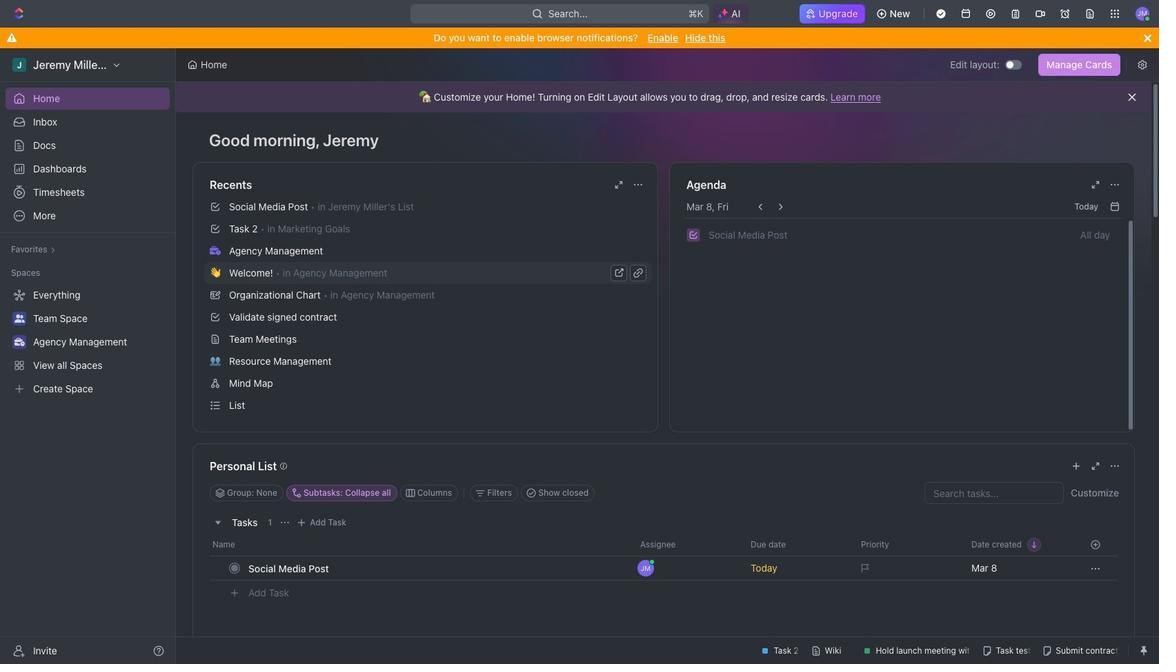 Task type: vqa. For each thing, say whether or not it's contained in the screenshot.
"ALERT"
yes



Task type: describe. For each thing, give the bounding box(es) containing it.
business time image
[[210, 246, 221, 255]]

sidebar navigation
[[0, 48, 179, 664]]

user group image
[[14, 315, 24, 323]]



Task type: locate. For each thing, give the bounding box(es) containing it.
alert
[[176, 82, 1152, 112]]

jeremy miller's workspace, , element
[[12, 58, 26, 72]]

tree
[[6, 284, 170, 400]]

business time image
[[14, 338, 24, 346]]

Search tasks... text field
[[925, 483, 1063, 504]]

tree inside 'sidebar' navigation
[[6, 284, 170, 400]]



